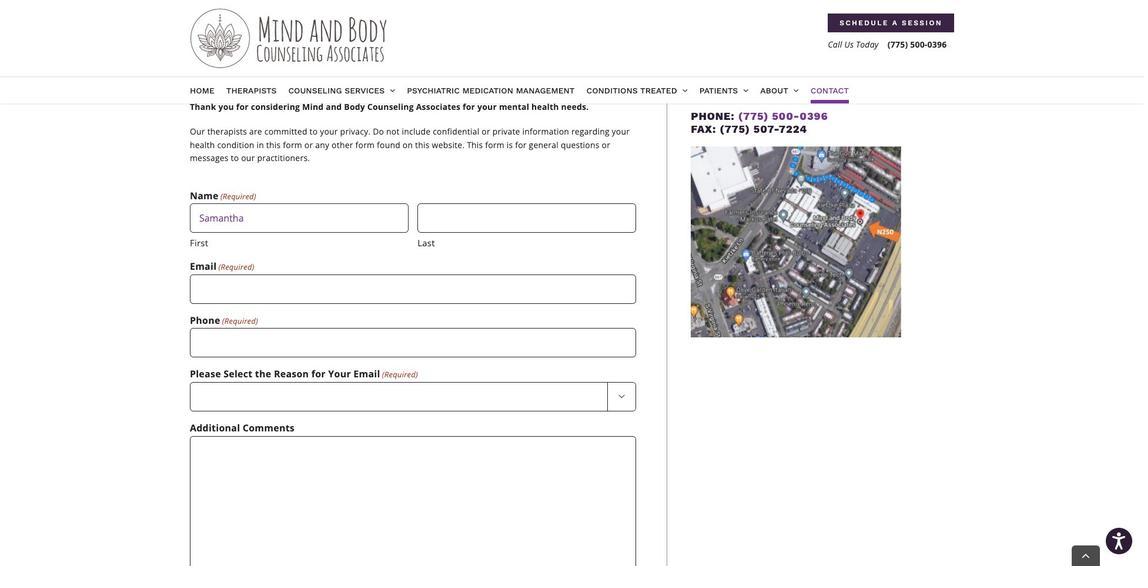 Task type: describe. For each thing, give the bounding box(es) containing it.
mbca map image
[[691, 146, 901, 338]]



Task type: locate. For each thing, give the bounding box(es) containing it.
None email field
[[190, 274, 636, 304]]

None text field
[[418, 203, 636, 233]]

None text field
[[190, 203, 409, 233], [190, 436, 636, 566], [190, 203, 409, 233], [190, 436, 636, 566]]

mind and body counseling services logo image
[[190, 6, 393, 71]]

None telephone field
[[190, 328, 636, 358]]

open accessibe: accessibility options, statement and help image
[[1113, 533, 1126, 550]]



